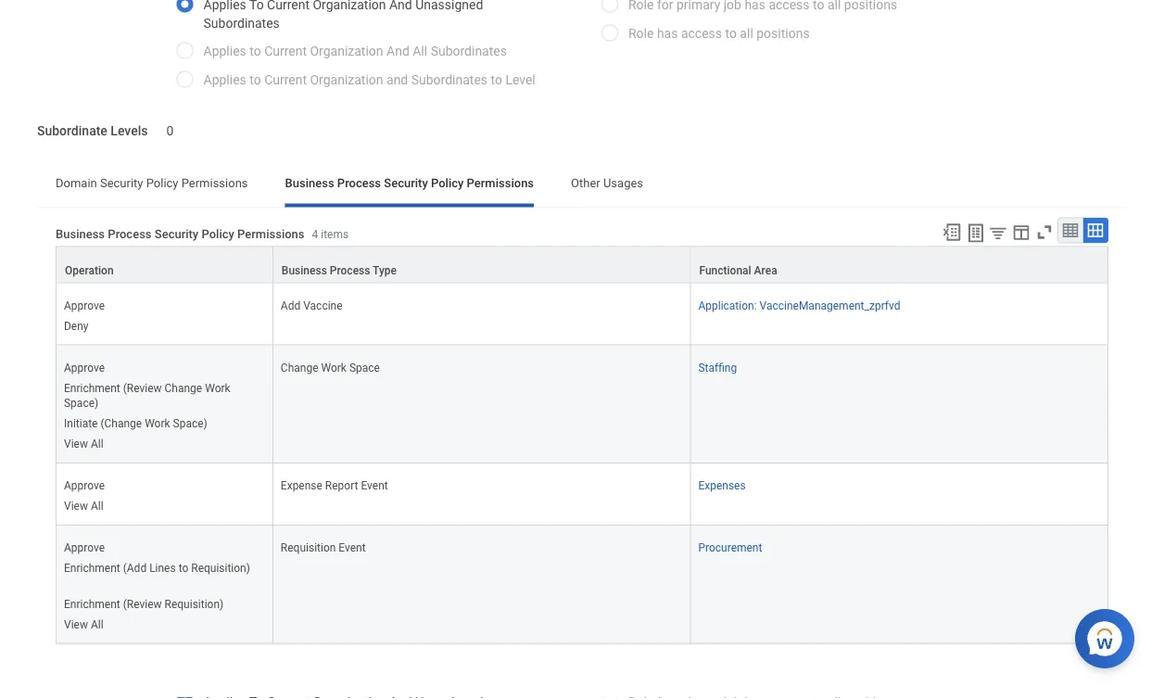 Task type: describe. For each thing, give the bounding box(es) containing it.
vaccine
[[303, 299, 343, 312]]

click to view/edit grid preferences image
[[1012, 222, 1032, 243]]

organization for all
[[310, 44, 384, 59]]

functional area
[[700, 264, 778, 277]]

all down unassigned
[[413, 44, 428, 59]]

add
[[281, 299, 301, 312]]

space) inside initiate (change work space) view all
[[173, 418, 207, 431]]

2 view all element from the top
[[64, 497, 103, 513]]

select to filter grid data image
[[989, 223, 1009, 243]]

procurement
[[699, 542, 763, 555]]

add vaccine element
[[281, 296, 343, 312]]

applies for applies to current organization and unassigned subordinates
[[204, 0, 246, 13]]

table image
[[1062, 221, 1080, 240]]

items selected list for add vaccine
[[64, 296, 135, 334]]

business for business process type
[[282, 264, 327, 277]]

work inside enrichment (review change work space)
[[205, 382, 231, 395]]

permissions up business process security policy permissions 4 items
[[181, 176, 248, 190]]

procurement link
[[699, 538, 763, 555]]

initiate (change work space) view all
[[64, 418, 207, 451]]

organization for unassigned
[[313, 0, 386, 13]]

change inside enrichment (review change work space)
[[165, 382, 202, 395]]

applies for applies to current organization and subordinates to level
[[204, 73, 246, 88]]

enrichment (add lines to requisition)
[[64, 563, 250, 576]]

3 row from the top
[[56, 346, 1109, 464]]

requisition event element
[[281, 538, 366, 555]]

enrichment for enrichment (add lines to requisition)
[[64, 563, 120, 576]]

business for business process security policy permissions 4 items
[[56, 227, 105, 241]]

other usages
[[571, 176, 644, 190]]

expenses link
[[699, 476, 746, 493]]

expenses
[[699, 480, 746, 493]]

levels
[[111, 123, 148, 139]]

and
[[387, 73, 408, 88]]

current for applies to current organization and subordinates to level
[[264, 73, 307, 88]]

current for applies to current organization and all subordinates
[[264, 44, 307, 59]]

requisition) inside 'enrichment (review requisition)' element
[[165, 598, 224, 611]]

applies to current organization and unassigned subordinates
[[204, 0, 483, 32]]

role
[[629, 26, 654, 42]]

row containing operation
[[56, 247, 1109, 284]]

approve element for expense
[[64, 476, 105, 493]]

expense
[[281, 480, 323, 493]]

1 vertical spatial event
[[339, 542, 366, 555]]

deny element
[[64, 316, 89, 333]]

other
[[571, 176, 601, 190]]

requisition) inside 'enrichment (add lines to requisition)' element
[[191, 563, 250, 576]]

staffing link
[[699, 358, 737, 375]]

policy for business process security policy permissions
[[431, 176, 464, 190]]

items selected list for expense report event
[[64, 476, 135, 514]]

space) inside enrichment (review change work space)
[[64, 397, 98, 410]]

fullscreen image
[[1035, 222, 1055, 243]]

type
[[373, 264, 397, 277]]

initiate (change work space) element
[[64, 414, 207, 431]]

enrichment (review change work space)
[[64, 382, 231, 410]]

approve element for add
[[64, 296, 105, 312]]

requisition event
[[281, 542, 366, 555]]

2 view all from the top
[[64, 618, 103, 631]]

access
[[682, 26, 722, 42]]

operation button
[[57, 247, 273, 283]]

permissions for business process security policy permissions 4 items
[[237, 227, 305, 241]]

domain
[[56, 176, 97, 190]]

tab list containing domain security policy permissions
[[37, 163, 1128, 208]]

lines
[[149, 563, 176, 576]]

level
[[506, 73, 536, 88]]

add vaccine
[[281, 299, 343, 312]]

usages
[[604, 176, 644, 190]]

has
[[657, 26, 678, 42]]

0
[[166, 123, 174, 139]]

subordinate levels
[[37, 123, 148, 139]]

security for business process security policy permissions
[[384, 176, 428, 190]]

items selected list for requisition event
[[64, 538, 265, 632]]

vaccinemanagement_zprfvd
[[760, 299, 901, 312]]

enrichment (add lines to requisition) element
[[64, 559, 250, 576]]

expand table image
[[1087, 221, 1105, 240]]

all
[[740, 26, 754, 42]]

business process type button
[[273, 247, 690, 283]]

business process security policy permissions 4 items
[[56, 227, 349, 241]]

application:
[[699, 299, 757, 312]]

0 horizontal spatial security
[[100, 176, 143, 190]]



Task type: locate. For each thing, give the bounding box(es) containing it.
1 items selected list from the top
[[64, 296, 135, 334]]

items
[[321, 228, 349, 241]]

business up operation
[[56, 227, 105, 241]]

0 vertical spatial event
[[361, 480, 388, 493]]

export to worksheets image
[[965, 222, 988, 245]]

work
[[321, 362, 347, 375], [205, 382, 231, 395], [145, 418, 170, 431]]

policy down 0
[[146, 176, 179, 190]]

process for business process security policy permissions 4 items
[[108, 227, 152, 241]]

2 vertical spatial view
[[64, 618, 88, 631]]

(add
[[123, 563, 147, 576]]

expense report event
[[281, 480, 388, 493]]

subordinates for applies to current organization and all subordinates
[[431, 44, 507, 59]]

organization for subordinates
[[310, 73, 384, 88]]

1 vertical spatial work
[[205, 382, 231, 395]]

space
[[350, 362, 380, 375]]

1 vertical spatial view all element
[[64, 497, 103, 513]]

approve for add vaccine
[[64, 299, 105, 312]]

change down add
[[281, 362, 319, 375]]

1 vertical spatial applies
[[204, 44, 246, 59]]

1 horizontal spatial change
[[281, 362, 319, 375]]

to
[[726, 26, 737, 42], [250, 44, 261, 59], [250, 73, 261, 88], [491, 73, 503, 88], [179, 563, 189, 576]]

space)
[[64, 397, 98, 410], [173, 418, 207, 431]]

2 vertical spatial process
[[330, 264, 370, 277]]

business process security policy permissions
[[285, 176, 534, 190]]

process
[[337, 176, 381, 190], [108, 227, 152, 241], [330, 264, 370, 277]]

and for unassigned
[[389, 0, 412, 13]]

all down initiate (change work space) view all
[[91, 500, 103, 513]]

items selected list
[[64, 296, 135, 334], [64, 358, 265, 452], [64, 476, 135, 514], [64, 538, 265, 632]]

0 horizontal spatial change
[[165, 382, 202, 395]]

subordinates for applies to current organization and unassigned subordinates
[[204, 16, 280, 32]]

1 horizontal spatial policy
[[202, 227, 234, 241]]

1 approve element from the top
[[64, 296, 105, 312]]

report
[[325, 480, 358, 493]]

view all element
[[64, 434, 103, 451], [64, 497, 103, 513], [64, 615, 103, 631]]

3 view all element from the top
[[64, 615, 103, 631]]

0 vertical spatial organization
[[313, 0, 386, 13]]

approve element for change
[[64, 358, 105, 375]]

current down applies to current organization and all subordinates
[[264, 73, 307, 88]]

(review for requisition)
[[123, 598, 162, 611]]

staffing
[[699, 362, 737, 375]]

view for second view all element
[[64, 500, 88, 513]]

policy up operation popup button
[[202, 227, 234, 241]]

approve down the initiate
[[64, 480, 105, 493]]

0 horizontal spatial policy
[[146, 176, 179, 190]]

1 vertical spatial view all
[[64, 618, 103, 631]]

subordinates down to
[[204, 16, 280, 32]]

0 vertical spatial (review
[[123, 382, 162, 395]]

enrichment down enrichment (add lines to requisition)
[[64, 598, 120, 611]]

0 vertical spatial space)
[[64, 397, 98, 410]]

1 approve from the top
[[64, 299, 105, 312]]

process for business process security policy permissions
[[337, 176, 381, 190]]

business inside popup button
[[282, 264, 327, 277]]

0 vertical spatial change
[[281, 362, 319, 375]]

business up add vaccine element
[[282, 264, 327, 277]]

export to excel image
[[942, 222, 963, 243]]

permissions left 4
[[237, 227, 305, 241]]

domain security policy permissions
[[56, 176, 248, 190]]

security
[[100, 176, 143, 190], [384, 176, 428, 190], [155, 227, 199, 241]]

security right domain
[[100, 176, 143, 190]]

0 vertical spatial current
[[267, 0, 310, 13]]

3 applies from the top
[[204, 73, 246, 88]]

to
[[249, 0, 264, 13]]

change work space
[[281, 362, 380, 375]]

requisition) right lines
[[191, 563, 250, 576]]

0 horizontal spatial space)
[[64, 397, 98, 410]]

approve element down deny
[[64, 358, 105, 375]]

applies
[[204, 0, 246, 13], [204, 44, 246, 59], [204, 73, 246, 88]]

work up initiate (change work space) element
[[205, 382, 231, 395]]

2 vertical spatial view all element
[[64, 615, 103, 631]]

and for all
[[387, 44, 410, 59]]

3 approve element from the top
[[64, 476, 105, 493]]

2 approve from the top
[[64, 362, 105, 375]]

approve up deny element
[[64, 299, 105, 312]]

policy
[[146, 176, 179, 190], [431, 176, 464, 190], [202, 227, 234, 241]]

current right to
[[267, 0, 310, 13]]

2 vertical spatial applies
[[204, 73, 246, 88]]

1 vertical spatial business
[[56, 227, 105, 241]]

security for business process security policy permissions 4 items
[[155, 227, 199, 241]]

current down applies to current organization and unassigned subordinates
[[264, 44, 307, 59]]

enrichment (review requisition) element
[[64, 594, 224, 611]]

subordinates inside applies to current organization and unassigned subordinates
[[204, 16, 280, 32]]

0 vertical spatial applies
[[204, 0, 246, 13]]

2 vertical spatial organization
[[310, 73, 384, 88]]

subordinates down unassigned
[[431, 44, 507, 59]]

applies to current organization and subordinates to level
[[204, 73, 536, 88]]

3 view from the top
[[64, 618, 88, 631]]

2 vertical spatial work
[[145, 418, 170, 431]]

functional area button
[[691, 247, 1108, 283]]

applies to current organization and all subordinates
[[204, 44, 507, 59]]

security up type on the top of page
[[384, 176, 428, 190]]

0 vertical spatial requisition)
[[191, 563, 250, 576]]

(change
[[101, 418, 142, 431]]

all down the initiate
[[91, 438, 103, 451]]

1 vertical spatial (review
[[123, 598, 162, 611]]

1 view all element from the top
[[64, 434, 103, 451]]

2 view from the top
[[64, 500, 88, 513]]

organization down applies to current organization and all subordinates
[[310, 73, 384, 88]]

deny
[[64, 320, 89, 333]]

process left type on the top of page
[[330, 264, 370, 277]]

items selected list for change work space
[[64, 358, 265, 452]]

0 vertical spatial business
[[285, 176, 334, 190]]

area
[[755, 264, 778, 277]]

subordinates right and
[[411, 73, 488, 88]]

permissions for business process security policy permissions
[[467, 176, 534, 190]]

change inside change work space element
[[281, 362, 319, 375]]

enrichment for enrichment (review change work space)
[[64, 382, 120, 395]]

approve for requisition event
[[64, 542, 105, 555]]

1 vertical spatial enrichment
[[64, 563, 120, 576]]

1 vertical spatial and
[[387, 44, 410, 59]]

approve up 'enrichment (add lines to requisition)' element
[[64, 542, 105, 555]]

0 horizontal spatial work
[[145, 418, 170, 431]]

permissions
[[181, 176, 248, 190], [467, 176, 534, 190], [237, 227, 305, 241]]

process for business process type
[[330, 264, 370, 277]]

1 horizontal spatial security
[[155, 227, 199, 241]]

1 vertical spatial organization
[[310, 44, 384, 59]]

all inside initiate (change work space) view all
[[91, 438, 103, 451]]

1 view all from the top
[[64, 500, 103, 513]]

process up the items
[[337, 176, 381, 190]]

1 enrichment from the top
[[64, 382, 120, 395]]

enrichment up the initiate
[[64, 382, 120, 395]]

event right report
[[361, 480, 388, 493]]

expense report event element
[[281, 476, 388, 493]]

unassigned
[[416, 0, 483, 13]]

subordinate levels element
[[166, 112, 174, 140]]

2 vertical spatial business
[[282, 264, 327, 277]]

initiate
[[64, 418, 98, 431]]

and
[[389, 0, 412, 13], [387, 44, 410, 59]]

space) up the initiate
[[64, 397, 98, 410]]

work inside initiate (change work space) view all
[[145, 418, 170, 431]]

1 view from the top
[[64, 438, 88, 451]]

requisition) down lines
[[165, 598, 224, 611]]

application: vaccinemanagement_zprfvd
[[699, 299, 901, 312]]

2 horizontal spatial security
[[384, 176, 428, 190]]

1 vertical spatial subordinates
[[431, 44, 507, 59]]

approve for expense report event
[[64, 480, 105, 493]]

approve element
[[64, 296, 105, 312], [64, 358, 105, 375], [64, 476, 105, 493], [64, 538, 105, 555]]

view all
[[64, 500, 103, 513], [64, 618, 103, 631]]

positions
[[757, 26, 810, 42]]

(review
[[123, 382, 162, 395], [123, 598, 162, 611]]

4 approve element from the top
[[64, 538, 105, 555]]

3 enrichment from the top
[[64, 598, 120, 611]]

enrichment left (add
[[64, 563, 120, 576]]

event
[[361, 480, 388, 493], [339, 542, 366, 555]]

subordinate
[[37, 123, 107, 139]]

and inside applies to current organization and unassigned subordinates
[[389, 0, 412, 13]]

operation
[[65, 264, 114, 277]]

view
[[64, 438, 88, 451], [64, 500, 88, 513], [64, 618, 88, 631]]

view inside initiate (change work space) view all
[[64, 438, 88, 451]]

5 row from the top
[[56, 526, 1109, 644]]

0 vertical spatial view all element
[[64, 434, 103, 451]]

requisition)
[[191, 563, 250, 576], [165, 598, 224, 611]]

all down enrichment (review requisition)
[[91, 618, 103, 631]]

current
[[267, 0, 310, 13], [264, 44, 307, 59], [264, 73, 307, 88]]

2 enrichment from the top
[[64, 563, 120, 576]]

view all down the initiate
[[64, 500, 103, 513]]

current for applies to current organization and unassigned subordinates
[[267, 0, 310, 13]]

2 horizontal spatial policy
[[431, 176, 464, 190]]

1 vertical spatial space)
[[173, 418, 207, 431]]

(review up initiate (change work space) element
[[123, 382, 162, 395]]

0 vertical spatial process
[[337, 176, 381, 190]]

policy up business process type popup button
[[431, 176, 464, 190]]

view all down enrichment (review requisition)
[[64, 618, 103, 631]]

security up operation popup button
[[155, 227, 199, 241]]

current inside applies to current organization and unassigned subordinates
[[267, 0, 310, 13]]

requisition
[[281, 542, 336, 555]]

business
[[285, 176, 334, 190], [56, 227, 105, 241], [282, 264, 327, 277]]

applies for applies to current organization and all subordinates
[[204, 44, 246, 59]]

2 horizontal spatial work
[[321, 362, 347, 375]]

organization up applies to current organization and all subordinates
[[313, 0, 386, 13]]

(review for change
[[123, 382, 162, 395]]

change
[[281, 362, 319, 375], [165, 382, 202, 395]]

change work space element
[[281, 358, 380, 375]]

approve element up deny element
[[64, 296, 105, 312]]

4 items selected list from the top
[[64, 538, 265, 632]]

2 applies from the top
[[204, 44, 246, 59]]

1 row from the top
[[56, 247, 1109, 284]]

enrichment (review change work space) element
[[64, 378, 231, 410]]

business for business process security policy permissions
[[285, 176, 334, 190]]

1 vertical spatial process
[[108, 227, 152, 241]]

work left "space"
[[321, 362, 347, 375]]

process inside popup button
[[330, 264, 370, 277]]

(review down (add
[[123, 598, 162, 611]]

0 vertical spatial subordinates
[[204, 16, 280, 32]]

approve for change work space
[[64, 362, 105, 375]]

approve element for requisition
[[64, 538, 105, 555]]

role has access to all positions
[[629, 26, 810, 42]]

3 approve from the top
[[64, 480, 105, 493]]

2 vertical spatial current
[[264, 73, 307, 88]]

1 vertical spatial view
[[64, 500, 88, 513]]

2 vertical spatial subordinates
[[411, 73, 488, 88]]

enrichment for enrichment (review requisition)
[[64, 598, 120, 611]]

1 vertical spatial current
[[264, 44, 307, 59]]

event right requisition
[[339, 542, 366, 555]]

functional
[[700, 264, 752, 277]]

space) down enrichment (review change work space)
[[173, 418, 207, 431]]

view for third view all element from the top
[[64, 618, 88, 631]]

policy for business process security policy permissions 4 items
[[202, 227, 234, 241]]

approve down deny
[[64, 362, 105, 375]]

0 vertical spatial view all
[[64, 500, 103, 513]]

enrichment inside enrichment (review change work space)
[[64, 382, 120, 395]]

1 (review from the top
[[123, 382, 162, 395]]

0 vertical spatial and
[[389, 0, 412, 13]]

1 horizontal spatial work
[[205, 382, 231, 395]]

and left unassigned
[[389, 0, 412, 13]]

1 vertical spatial change
[[165, 382, 202, 395]]

permissions up business process type popup button
[[467, 176, 534, 190]]

enrichment (review requisition)
[[64, 598, 224, 611]]

0 vertical spatial enrichment
[[64, 382, 120, 395]]

organization down applies to current organization and unassigned subordinates
[[310, 44, 384, 59]]

4
[[312, 228, 318, 241]]

approve
[[64, 299, 105, 312], [64, 362, 105, 375], [64, 480, 105, 493], [64, 542, 105, 555]]

approve element down the initiate
[[64, 476, 105, 493]]

2 approve element from the top
[[64, 358, 105, 375]]

toolbar
[[934, 218, 1109, 247]]

business process type
[[282, 264, 397, 277]]

all
[[413, 44, 428, 59], [91, 438, 103, 451], [91, 500, 103, 513], [91, 618, 103, 631]]

0 vertical spatial work
[[321, 362, 347, 375]]

row
[[56, 247, 1109, 284], [56, 284, 1109, 346], [56, 346, 1109, 464], [56, 464, 1109, 526], [56, 526, 1109, 644]]

business up 4
[[285, 176, 334, 190]]

4 approve from the top
[[64, 542, 105, 555]]

process inside tab list
[[337, 176, 381, 190]]

and up and
[[387, 44, 410, 59]]

3 items selected list from the top
[[64, 476, 135, 514]]

1 vertical spatial requisition)
[[165, 598, 224, 611]]

1 horizontal spatial space)
[[173, 418, 207, 431]]

1 applies from the top
[[204, 0, 246, 13]]

2 (review from the top
[[123, 598, 162, 611]]

0 vertical spatial view
[[64, 438, 88, 451]]

work down enrichment (review change work space)
[[145, 418, 170, 431]]

2 row from the top
[[56, 284, 1109, 346]]

approve element up 'enrichment (add lines to requisition)' element
[[64, 538, 105, 555]]

applies inside applies to current organization and unassigned subordinates
[[204, 0, 246, 13]]

process up operation popup button
[[108, 227, 152, 241]]

subordinates
[[204, 16, 280, 32], [431, 44, 507, 59], [411, 73, 488, 88]]

enrichment
[[64, 382, 120, 395], [64, 563, 120, 576], [64, 598, 120, 611]]

tab list
[[37, 163, 1128, 208]]

organization
[[313, 0, 386, 13], [310, 44, 384, 59], [310, 73, 384, 88]]

organization inside applies to current organization and unassigned subordinates
[[313, 0, 386, 13]]

business inside tab list
[[285, 176, 334, 190]]

2 items selected list from the top
[[64, 358, 265, 452]]

2 vertical spatial enrichment
[[64, 598, 120, 611]]

(review inside enrichment (review change work space)
[[123, 382, 162, 395]]

change up initiate (change work space) element
[[165, 382, 202, 395]]

4 row from the top
[[56, 464, 1109, 526]]



Task type: vqa. For each thing, say whether or not it's contained in the screenshot.
Back "button"
no



